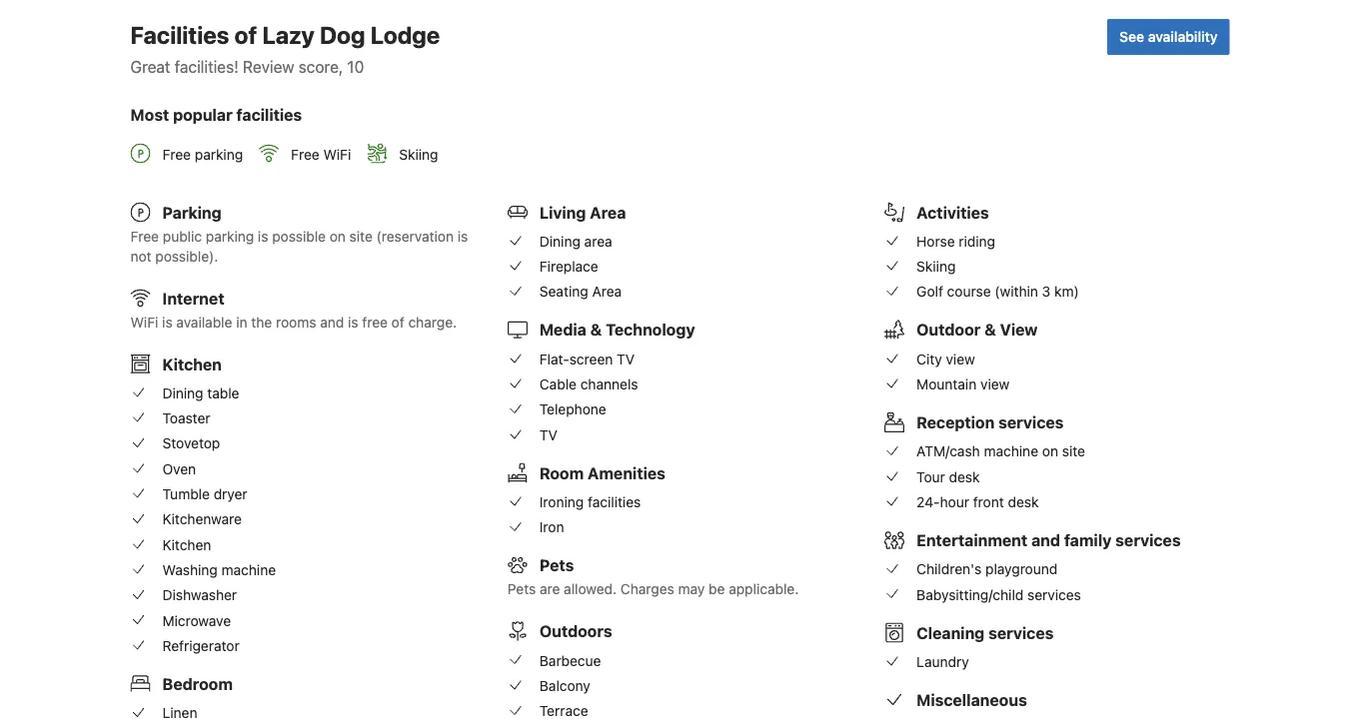 Task type: vqa. For each thing, say whether or not it's contained in the screenshot.
the top the "facilities"
yes



Task type: locate. For each thing, give the bounding box(es) containing it.
tv
[[617, 351, 635, 367], [540, 427, 558, 443]]

0 vertical spatial and
[[320, 314, 344, 330]]

most
[[130, 105, 169, 124]]

wifi down "score,"
[[323, 146, 351, 162]]

parking
[[195, 146, 243, 162], [206, 228, 254, 244]]

free wifi
[[291, 146, 351, 162]]

1 vertical spatial kitchen
[[162, 537, 211, 553]]

tv up channels on the bottom left of page
[[617, 351, 635, 367]]

3
[[1042, 284, 1051, 300]]

0 horizontal spatial on
[[330, 228, 346, 244]]

free for free public parking is possible on site (reservation is not possible).
[[130, 228, 159, 244]]

skiing
[[399, 146, 438, 162], [917, 258, 956, 275]]

2 & from the left
[[985, 321, 996, 340]]

are
[[540, 581, 560, 598]]

free down popular
[[162, 146, 191, 162]]

1 vertical spatial tv
[[540, 427, 558, 443]]

facilities down review
[[236, 105, 302, 124]]

desk up hour
[[949, 469, 980, 485]]

on inside free public parking is possible on site (reservation is not possible).
[[330, 228, 346, 244]]

living
[[540, 203, 586, 222]]

of
[[234, 21, 257, 49], [391, 314, 404, 330]]

is left possible
[[258, 228, 268, 244]]

1 & from the left
[[590, 321, 602, 340]]

services down playground
[[1027, 587, 1081, 603]]

0 vertical spatial on
[[330, 228, 346, 244]]

mountain view
[[917, 376, 1010, 393]]

machine down reception services
[[984, 443, 1038, 460]]

0 horizontal spatial desk
[[949, 469, 980, 485]]

0 horizontal spatial site
[[349, 228, 373, 244]]

1 horizontal spatial desk
[[1008, 494, 1039, 510]]

1 horizontal spatial wifi
[[323, 146, 351, 162]]

24-
[[917, 494, 940, 510]]

facilities
[[236, 105, 302, 124], [588, 494, 641, 510]]

0 horizontal spatial machine
[[221, 562, 276, 578]]

free inside free public parking is possible on site (reservation is not possible).
[[130, 228, 159, 244]]

on down reception services
[[1042, 443, 1058, 460]]

and up playground
[[1031, 531, 1060, 550]]

is down internet
[[162, 314, 173, 330]]

1 vertical spatial parking
[[206, 228, 254, 244]]

and right rooms
[[320, 314, 344, 330]]

pets up "are"
[[540, 556, 574, 575]]

& up screen
[[590, 321, 602, 340]]

0 vertical spatial wifi
[[323, 146, 351, 162]]

1 horizontal spatial of
[[391, 314, 404, 330]]

telephone
[[540, 401, 606, 418]]

0 vertical spatial view
[[946, 351, 975, 367]]

seating area
[[540, 284, 622, 300]]

lodge
[[370, 21, 440, 49]]

see
[[1119, 28, 1144, 45]]

atm/cash machine on site
[[917, 443, 1085, 460]]

0 horizontal spatial view
[[946, 351, 975, 367]]

not
[[130, 248, 151, 264]]

pets for pets
[[540, 556, 574, 575]]

on right possible
[[330, 228, 346, 244]]

0 vertical spatial dining
[[540, 233, 581, 249]]

channels
[[580, 376, 638, 393]]

1 vertical spatial desk
[[1008, 494, 1039, 510]]

area for living area
[[590, 203, 626, 222]]

toaster
[[162, 410, 210, 427]]

machine
[[984, 443, 1038, 460], [221, 562, 276, 578]]

skiing down horse
[[917, 258, 956, 275]]

area up media & technology
[[592, 284, 622, 300]]

1 vertical spatial machine
[[221, 562, 276, 578]]

services up the atm/cash machine on site
[[999, 413, 1064, 432]]

skiing up (reservation
[[399, 146, 438, 162]]

machine up dishwasher
[[221, 562, 276, 578]]

0 horizontal spatial &
[[590, 321, 602, 340]]

1 horizontal spatial pets
[[540, 556, 574, 575]]

& left view
[[985, 321, 996, 340]]

of up review
[[234, 21, 257, 49]]

services for cleaning services
[[989, 624, 1054, 643]]

charges
[[621, 581, 674, 598]]

1 horizontal spatial free
[[162, 146, 191, 162]]

view
[[946, 351, 975, 367], [980, 376, 1010, 393]]

facilities!
[[175, 57, 239, 76]]

on
[[330, 228, 346, 244], [1042, 443, 1058, 460]]

kitchen
[[162, 355, 222, 374], [162, 537, 211, 553]]

site inside free public parking is possible on site (reservation is not possible).
[[349, 228, 373, 244]]

0 vertical spatial pets
[[540, 556, 574, 575]]

1 vertical spatial facilities
[[588, 494, 641, 510]]

room amenities
[[540, 464, 666, 483]]

0 vertical spatial parking
[[195, 146, 243, 162]]

machine for atm/cash
[[984, 443, 1038, 460]]

wifi
[[323, 146, 351, 162], [130, 314, 158, 330]]

free up possible
[[291, 146, 319, 162]]

view up reception services
[[980, 376, 1010, 393]]

1 vertical spatial pets
[[508, 581, 536, 598]]

0 horizontal spatial pets
[[508, 581, 536, 598]]

& for outdoor
[[985, 321, 996, 340]]

1 vertical spatial on
[[1042, 443, 1058, 460]]

1 horizontal spatial machine
[[984, 443, 1038, 460]]

1 vertical spatial view
[[980, 376, 1010, 393]]

city view
[[917, 351, 975, 367]]

of inside 'facilities of lazy dog lodge great facilities! review score, 10'
[[234, 21, 257, 49]]

outdoor & view
[[917, 321, 1038, 340]]

hour
[[940, 494, 969, 510]]

1 horizontal spatial skiing
[[917, 258, 956, 275]]

0 horizontal spatial and
[[320, 314, 344, 330]]

washing
[[162, 562, 218, 578]]

1 horizontal spatial site
[[1062, 443, 1085, 460]]

services right family
[[1116, 531, 1181, 550]]

view for mountain view
[[980, 376, 1010, 393]]

reception
[[917, 413, 995, 432]]

wifi left available
[[130, 314, 158, 330]]

1 horizontal spatial view
[[980, 376, 1010, 393]]

10
[[347, 57, 364, 76]]

&
[[590, 321, 602, 340], [985, 321, 996, 340]]

is left free
[[348, 314, 358, 330]]

view
[[1000, 321, 1038, 340]]

free up 'not'
[[130, 228, 159, 244]]

and
[[320, 314, 344, 330], [1031, 531, 1060, 550]]

desk right front
[[1008, 494, 1039, 510]]

services down babysitting/child services
[[989, 624, 1054, 643]]

0 horizontal spatial dining
[[162, 385, 203, 401]]

1 vertical spatial area
[[592, 284, 622, 300]]

1 vertical spatial wifi
[[130, 314, 158, 330]]

lazy
[[262, 21, 315, 49]]

free for free parking
[[162, 146, 191, 162]]

2 horizontal spatial free
[[291, 146, 319, 162]]

parking inside free public parking is possible on site (reservation is not possible).
[[206, 228, 254, 244]]

kitchen up dining table
[[162, 355, 222, 374]]

services for reception services
[[999, 413, 1064, 432]]

area up area
[[590, 203, 626, 222]]

1 vertical spatial and
[[1031, 531, 1060, 550]]

site
[[349, 228, 373, 244], [1062, 443, 1085, 460]]

0 horizontal spatial of
[[234, 21, 257, 49]]

is
[[258, 228, 268, 244], [458, 228, 468, 244], [162, 314, 173, 330], [348, 314, 358, 330]]

rooms
[[276, 314, 316, 330]]

living area
[[540, 203, 626, 222]]

free
[[362, 314, 388, 330]]

1 horizontal spatial tv
[[617, 351, 635, 367]]

iron
[[540, 519, 564, 536]]

review
[[243, 57, 294, 76]]

0 vertical spatial site
[[349, 228, 373, 244]]

possible
[[272, 228, 326, 244]]

free public parking is possible on site (reservation is not possible).
[[130, 228, 468, 264]]

desk
[[949, 469, 980, 485], [1008, 494, 1039, 510]]

site down reception services
[[1062, 443, 1085, 460]]

site left (reservation
[[349, 228, 373, 244]]

kitchenware
[[162, 511, 242, 528]]

0 vertical spatial kitchen
[[162, 355, 222, 374]]

charge.
[[408, 314, 457, 330]]

availability
[[1148, 28, 1218, 45]]

dining up fireplace
[[540, 233, 581, 249]]

view up the mountain view
[[946, 351, 975, 367]]

technology
[[606, 321, 695, 340]]

kitchen up washing
[[162, 537, 211, 553]]

miscellaneous
[[917, 691, 1027, 710]]

terrace
[[540, 703, 588, 720]]

pets
[[540, 556, 574, 575], [508, 581, 536, 598]]

tumble dryer
[[162, 486, 247, 503]]

pets left "are"
[[508, 581, 536, 598]]

dining up toaster
[[162, 385, 203, 401]]

0 horizontal spatial free
[[130, 228, 159, 244]]

0 vertical spatial skiing
[[399, 146, 438, 162]]

0 horizontal spatial tv
[[540, 427, 558, 443]]

1 kitchen from the top
[[162, 355, 222, 374]]

tv down telephone
[[540, 427, 558, 443]]

facilities down room amenities
[[588, 494, 641, 510]]

1 horizontal spatial &
[[985, 321, 996, 340]]

applicable.
[[729, 581, 799, 598]]

1 horizontal spatial dining
[[540, 233, 581, 249]]

children's playground
[[917, 561, 1058, 578]]

parking down "most popular facilities"
[[195, 146, 243, 162]]

0 horizontal spatial facilities
[[236, 105, 302, 124]]

0 vertical spatial machine
[[984, 443, 1038, 460]]

1 vertical spatial skiing
[[917, 258, 956, 275]]

1 vertical spatial dining
[[162, 385, 203, 401]]

refrigerator
[[162, 638, 240, 654]]

front
[[973, 494, 1004, 510]]

machine for washing
[[221, 562, 276, 578]]

0 vertical spatial of
[[234, 21, 257, 49]]

0 vertical spatial area
[[590, 203, 626, 222]]

area
[[590, 203, 626, 222], [592, 284, 622, 300]]

of right free
[[391, 314, 404, 330]]

laundry
[[917, 654, 969, 670]]

free parking
[[162, 146, 243, 162]]

city
[[917, 351, 942, 367]]

parking down the parking
[[206, 228, 254, 244]]



Task type: describe. For each thing, give the bounding box(es) containing it.
outdoor
[[917, 321, 981, 340]]

mountain
[[917, 376, 977, 393]]

24-hour front desk
[[917, 494, 1039, 510]]

atm/cash
[[917, 443, 980, 460]]

may
[[678, 581, 705, 598]]

room
[[540, 464, 584, 483]]

view for city view
[[946, 351, 975, 367]]

facilities of lazy dog lodge great facilities! review score, 10
[[130, 21, 440, 76]]

cable
[[540, 376, 577, 393]]

reception services
[[917, 413, 1064, 432]]

babysitting/child
[[917, 587, 1024, 603]]

balcony
[[540, 678, 591, 694]]

entertainment
[[917, 531, 1028, 550]]

in
[[236, 314, 247, 330]]

is right (reservation
[[458, 228, 468, 244]]

dryer
[[214, 486, 247, 503]]

tour
[[917, 469, 945, 485]]

golf course (within 3 km)
[[917, 284, 1079, 300]]

1 vertical spatial of
[[391, 314, 404, 330]]

facilities
[[130, 21, 229, 49]]

dining for kitchen
[[162, 385, 203, 401]]

tumble
[[162, 486, 210, 503]]

see availability
[[1119, 28, 1218, 45]]

babysitting/child services
[[917, 587, 1081, 603]]

amenities
[[588, 464, 666, 483]]

score,
[[299, 57, 343, 76]]

seating
[[540, 284, 588, 300]]

free for free wifi
[[291, 146, 319, 162]]

& for media
[[590, 321, 602, 340]]

0 horizontal spatial wifi
[[130, 314, 158, 330]]

km)
[[1054, 284, 1079, 300]]

1 horizontal spatial facilities
[[588, 494, 641, 510]]

(within
[[995, 284, 1038, 300]]

children's
[[917, 561, 982, 578]]

microwave
[[162, 613, 231, 629]]

services for babysitting/child services
[[1027, 587, 1081, 603]]

fireplace
[[540, 258, 598, 275]]

playground
[[986, 561, 1058, 578]]

2 kitchen from the top
[[162, 537, 211, 553]]

stovetop
[[162, 435, 220, 452]]

dining for living area
[[540, 233, 581, 249]]

internet
[[162, 289, 224, 308]]

0 horizontal spatial skiing
[[399, 146, 438, 162]]

cable channels
[[540, 376, 638, 393]]

popular
[[173, 105, 233, 124]]

oven
[[162, 461, 196, 477]]

1 horizontal spatial on
[[1042, 443, 1058, 460]]

0 vertical spatial tv
[[617, 351, 635, 367]]

wifi is available in the rooms and is free of charge.
[[130, 314, 457, 330]]

pets for pets are allowed. charges may be applicable.
[[508, 581, 536, 598]]

area
[[584, 233, 612, 249]]

family
[[1064, 531, 1112, 550]]

available
[[176, 314, 232, 330]]

riding
[[959, 233, 995, 249]]

parking
[[162, 203, 222, 222]]

table
[[207, 385, 239, 401]]

washing machine
[[162, 562, 276, 578]]

0 vertical spatial desk
[[949, 469, 980, 485]]

linen
[[162, 705, 197, 722]]

0 vertical spatial facilities
[[236, 105, 302, 124]]

bedroom
[[162, 675, 233, 694]]

outdoors
[[540, 622, 612, 641]]

flat-screen tv
[[540, 351, 635, 367]]

the
[[251, 314, 272, 330]]

screen
[[569, 351, 613, 367]]

flat-
[[540, 351, 569, 367]]

allowed.
[[564, 581, 617, 598]]

horse
[[917, 233, 955, 249]]

ironing
[[540, 494, 584, 510]]

tour desk
[[917, 469, 980, 485]]

pets are allowed. charges may be applicable.
[[508, 581, 799, 598]]

horse riding
[[917, 233, 995, 249]]

golf
[[917, 284, 943, 300]]

course
[[947, 284, 991, 300]]

most popular facilities
[[130, 105, 302, 124]]

1 vertical spatial site
[[1062, 443, 1085, 460]]

media
[[540, 321, 587, 340]]

dishwasher
[[162, 587, 237, 604]]

area for seating area
[[592, 284, 622, 300]]

entertainment and family services
[[917, 531, 1181, 550]]

be
[[709, 581, 725, 598]]

possible).
[[155, 248, 218, 264]]

(reservation
[[376, 228, 454, 244]]

see availability button
[[1107, 19, 1230, 55]]

cleaning
[[917, 624, 985, 643]]

cleaning services
[[917, 624, 1054, 643]]

1 horizontal spatial and
[[1031, 531, 1060, 550]]

dining area
[[540, 233, 612, 249]]

activities
[[917, 203, 989, 222]]



